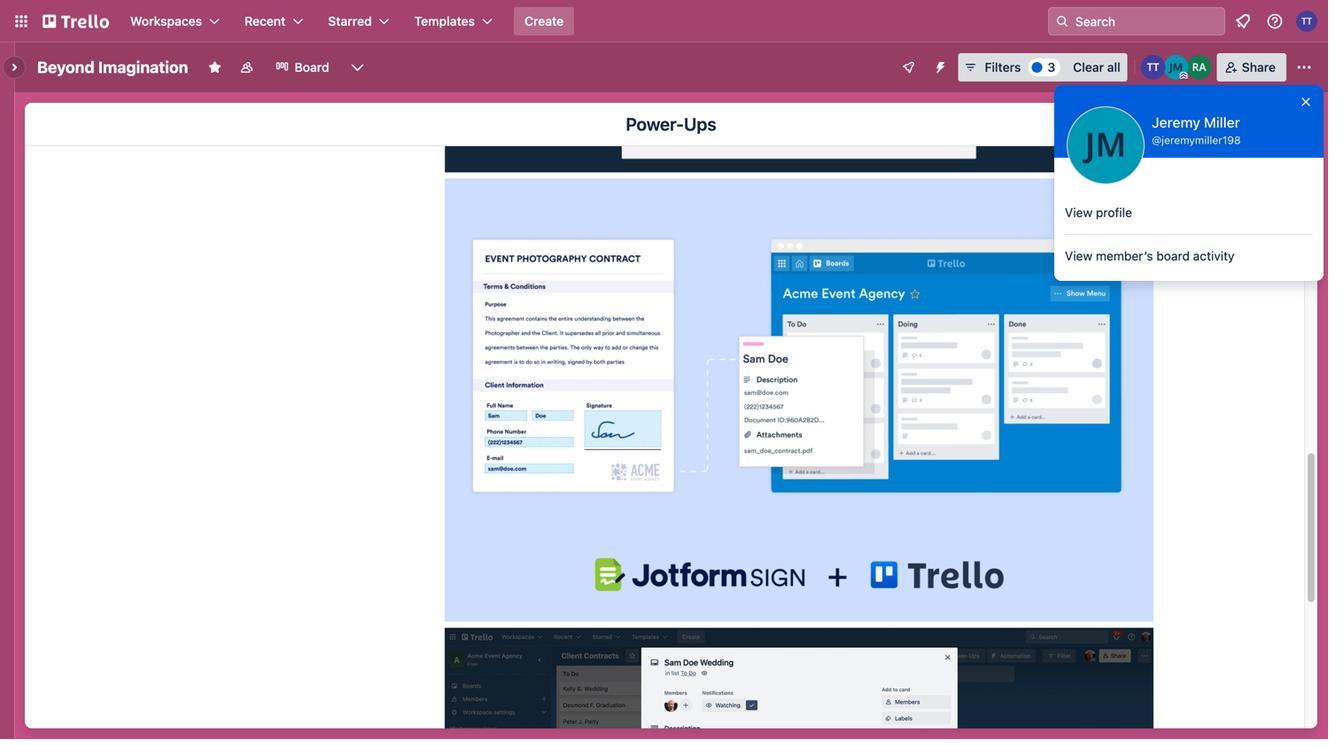 Task type: vqa. For each thing, say whether or not it's contained in the screenshot.
@
yes



Task type: locate. For each thing, give the bounding box(es) containing it.
Search field
[[1070, 8, 1225, 35]]

member's
[[1096, 249, 1153, 263]]

templates
[[414, 14, 475, 28]]

workspace visible image
[[240, 60, 254, 74]]

2 view from the top
[[1065, 249, 1093, 263]]

beyond
[[37, 58, 95, 77]]

jeremy miller @ jeremymiller198
[[1152, 114, 1241, 146]]

terry turtle (terryturtle) image
[[1297, 11, 1318, 32], [1141, 55, 1166, 80]]

view member's board activity
[[1065, 249, 1235, 263]]

0 horizontal spatial jeremy miller (jeremymiller198) image
[[1067, 106, 1145, 184]]

power-ups
[[626, 113, 717, 134]]

filters
[[985, 60, 1021, 74]]

primary element
[[0, 0, 1328, 43]]

0 vertical spatial jeremy miller (jeremymiller198) image
[[1164, 55, 1189, 80]]

view
[[1065, 205, 1093, 220], [1065, 249, 1093, 263]]

share
[[1242, 60, 1276, 74]]

close image
[[1299, 95, 1313, 109]]

jeremy
[[1152, 114, 1201, 131]]

1 vertical spatial screenshot1 image
[[445, 179, 1154, 622]]

3 screenshot1 image from the top
[[445, 628, 1154, 739]]

miller
[[1204, 114, 1240, 131]]

1 vertical spatial jeremy miller (jeremymiller198) image
[[1067, 106, 1145, 184]]

show menu image
[[1296, 58, 1313, 76]]

search image
[[1055, 14, 1070, 28]]

1 horizontal spatial terry turtle (terryturtle) image
[[1297, 11, 1318, 32]]

customize views image
[[349, 58, 367, 76]]

1 horizontal spatial jeremy miller (jeremymiller198) image
[[1164, 55, 1189, 80]]

activity
[[1193, 249, 1235, 263]]

workspaces button
[[120, 7, 230, 35]]

power-
[[626, 113, 684, 134]]

2 vertical spatial screenshot1 image
[[445, 628, 1154, 739]]

view left the profile
[[1065, 205, 1093, 220]]

board
[[1157, 249, 1190, 263]]

create
[[525, 14, 564, 28]]

1 vertical spatial terry turtle (terryturtle) image
[[1141, 55, 1166, 80]]

view for view member's board activity
[[1065, 249, 1093, 263]]

1 view from the top
[[1065, 205, 1093, 220]]

0 vertical spatial screenshot1 image
[[445, 0, 1154, 173]]

0 vertical spatial view
[[1065, 205, 1093, 220]]

view left member's
[[1065, 249, 1093, 263]]

board
[[295, 60, 329, 74]]

star or unstar board image
[[208, 60, 222, 74]]

terry turtle (terryturtle) image right open information menu image on the top right of the page
[[1297, 11, 1318, 32]]

beyond imagination
[[37, 58, 188, 77]]

create button
[[514, 7, 574, 35]]

board link
[[264, 53, 340, 82]]

clear all
[[1073, 60, 1121, 74]]

jeremy miller (jeremymiller198) image
[[1164, 55, 1189, 80], [1067, 106, 1145, 184]]

profile
[[1096, 205, 1132, 220]]

screenshot1 image
[[445, 0, 1154, 173], [445, 179, 1154, 622], [445, 628, 1154, 739]]

jeremy miller (jeremymiller198) image left @
[[1067, 106, 1145, 184]]

jeremy miller (jeremymiller198) image down search field
[[1164, 55, 1189, 80]]

2 screenshot1 image from the top
[[445, 179, 1154, 622]]

power ups image
[[902, 60, 916, 74]]

terry turtle (terryturtle) image left this member is an admin of this board. icon
[[1141, 55, 1166, 80]]

1 vertical spatial view
[[1065, 249, 1093, 263]]

recent
[[245, 14, 286, 28]]



Task type: describe. For each thing, give the bounding box(es) containing it.
share button
[[1217, 53, 1287, 82]]

clear all button
[[1066, 53, 1128, 82]]

0 notifications image
[[1233, 11, 1254, 32]]

3
[[1048, 60, 1056, 74]]

this member is an admin of this board. image
[[1180, 72, 1188, 80]]

@
[[1152, 134, 1162, 146]]

0 horizontal spatial terry turtle (terryturtle) image
[[1141, 55, 1166, 80]]

imagination
[[98, 58, 188, 77]]

Board name text field
[[28, 53, 197, 82]]

starred button
[[318, 7, 400, 35]]

view for view profile
[[1065, 205, 1093, 220]]

0 vertical spatial terry turtle (terryturtle) image
[[1297, 11, 1318, 32]]

workspaces
[[130, 14, 202, 28]]

back to home image
[[43, 7, 109, 35]]

templates button
[[404, 7, 503, 35]]

recent button
[[234, 7, 314, 35]]

ups
[[684, 113, 717, 134]]

ruby anderson (rubyanderson7) image
[[1187, 55, 1212, 80]]

1 screenshot1 image from the top
[[445, 0, 1154, 173]]

open information menu image
[[1266, 12, 1284, 30]]

automation image
[[926, 53, 951, 78]]

view profile
[[1065, 205, 1132, 220]]

jeremymiller198
[[1162, 134, 1241, 146]]

starred
[[328, 14, 372, 28]]

clear
[[1073, 60, 1104, 74]]

all
[[1108, 60, 1121, 74]]



